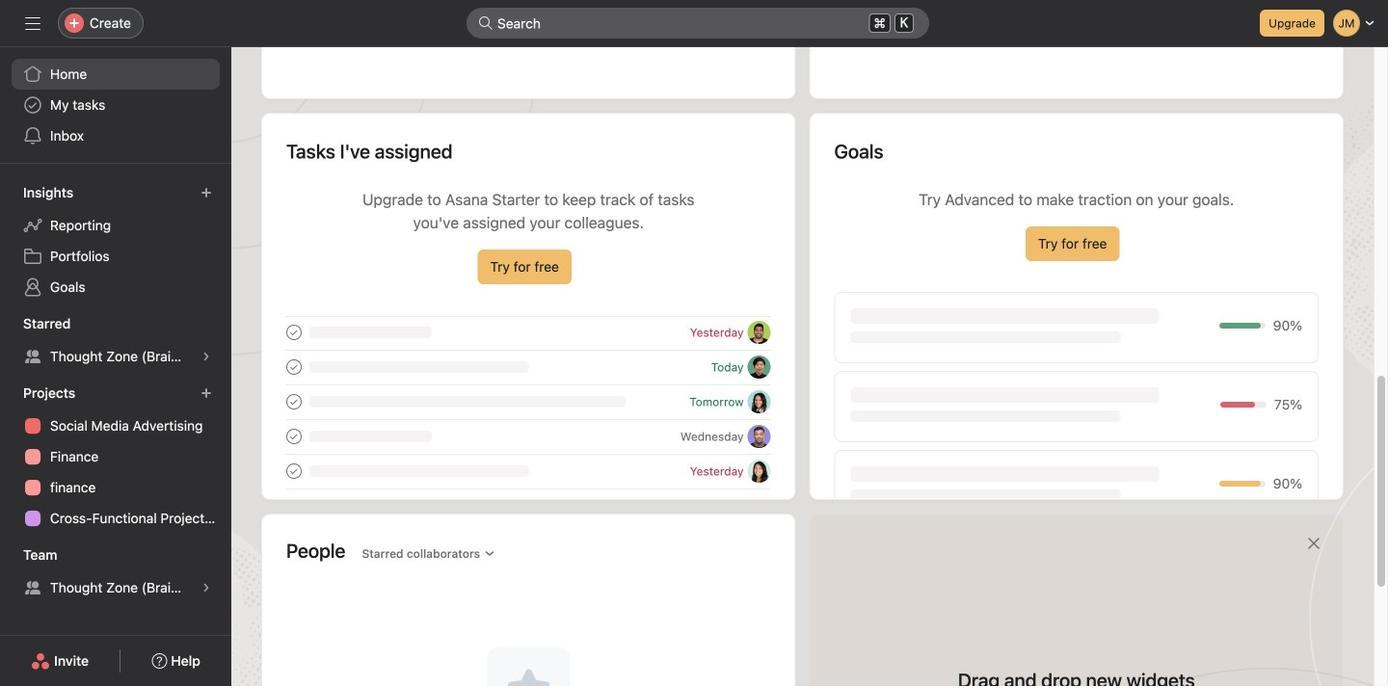 Task type: locate. For each thing, give the bounding box(es) containing it.
see details, thought zone (brainstorm space) image
[[201, 351, 212, 362], [201, 582, 212, 594]]

global element
[[0, 47, 231, 163]]

0 vertical spatial see details, thought zone (brainstorm space) image
[[201, 351, 212, 362]]

1 vertical spatial see details, thought zone (brainstorm space) image
[[201, 582, 212, 594]]

teams element
[[0, 538, 231, 607]]

see details, thought zone (brainstorm space) image inside teams 'element'
[[201, 582, 212, 594]]

new project or portfolio image
[[201, 388, 212, 399]]

see details, thought zone (brainstorm space) image for teams 'element'
[[201, 582, 212, 594]]

1 see details, thought zone (brainstorm space) image from the top
[[201, 351, 212, 362]]

2 see details, thought zone (brainstorm space) image from the top
[[201, 582, 212, 594]]

see details, thought zone (brainstorm space) image inside starred element
[[201, 351, 212, 362]]

None field
[[467, 8, 929, 39]]

projects element
[[0, 376, 231, 538]]

new insights image
[[201, 187, 212, 199]]



Task type: vqa. For each thing, say whether or not it's contained in the screenshot.
Insights "ELEMENT"
yes



Task type: describe. For each thing, give the bounding box(es) containing it.
starred element
[[0, 307, 231, 376]]

dismiss image
[[1306, 536, 1322, 551]]

Search tasks, projects, and more text field
[[467, 8, 929, 39]]

see details, thought zone (brainstorm space) image for starred element at the left of page
[[201, 351, 212, 362]]

hide sidebar image
[[25, 15, 40, 31]]

prominent image
[[478, 15, 494, 31]]

insights element
[[0, 175, 231, 307]]



